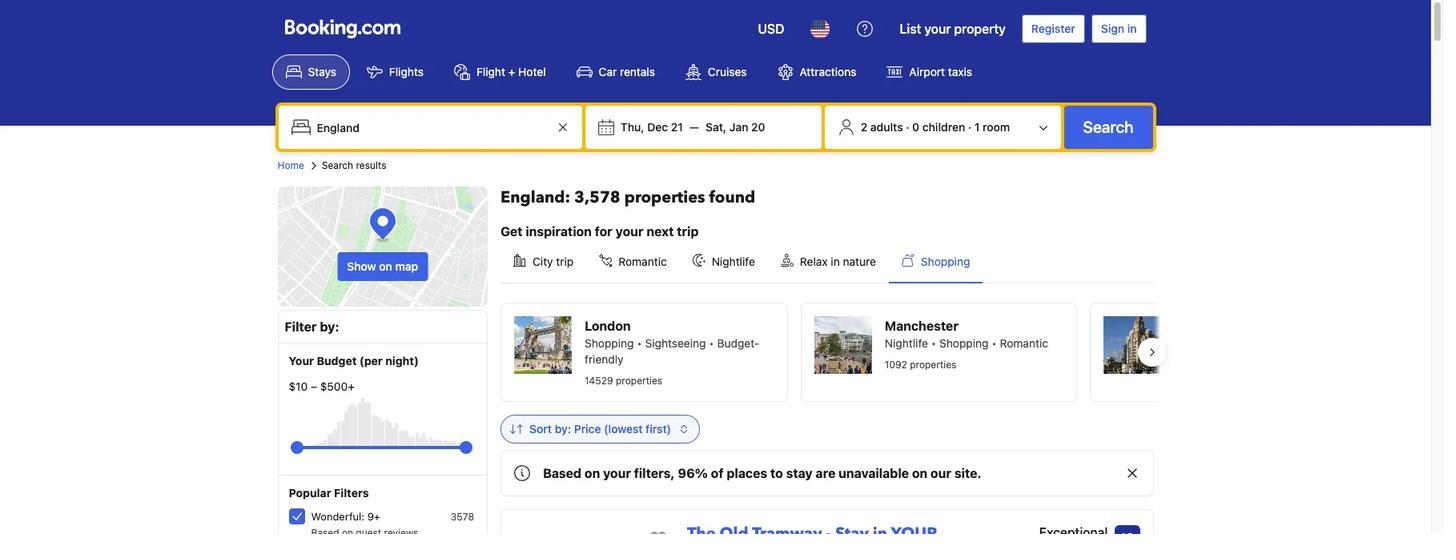 Task type: locate. For each thing, give the bounding box(es) containing it.
1 vertical spatial properties
[[910, 359, 957, 371]]

popular
[[289, 486, 331, 500]]

0 horizontal spatial in
[[831, 255, 840, 268]]

1
[[975, 120, 980, 134]]

our
[[931, 466, 952, 481]]

in for sign
[[1127, 22, 1137, 35]]

trip right the 'next'
[[677, 224, 699, 239]]

0 vertical spatial by:
[[320, 320, 339, 334]]

0 horizontal spatial ·
[[906, 120, 910, 134]]

in inside button
[[831, 255, 840, 268]]

shopping down manchester
[[939, 336, 989, 350]]

search
[[1083, 118, 1134, 136], [322, 159, 353, 171]]

$10 – $500+
[[289, 380, 355, 393]]

trip
[[677, 224, 699, 239], [556, 255, 574, 268]]

shopping up manchester
[[921, 255, 970, 268]]

0 vertical spatial search
[[1083, 118, 1134, 136]]

properties
[[625, 187, 705, 208], [910, 359, 957, 371], [616, 375, 663, 387]]

1 horizontal spatial romantic
[[1000, 336, 1048, 350]]

· left 1
[[968, 120, 972, 134]]

1 vertical spatial nightlife
[[885, 336, 928, 350]]

of
[[711, 466, 724, 481]]

children
[[923, 120, 965, 134]]

0 horizontal spatial on
[[379, 260, 392, 273]]

home link
[[278, 159, 304, 173]]

by: right sort
[[555, 422, 571, 436]]

based on your filters, 96% of places to stay are unavailable on our site.
[[543, 466, 982, 481]]

0 horizontal spatial search
[[322, 159, 353, 171]]

stay
[[786, 466, 813, 481]]

on left map in the left of the page
[[379, 260, 392, 273]]

map
[[395, 260, 418, 273]]

1 vertical spatial by:
[[555, 422, 571, 436]]

get
[[501, 224, 523, 239]]

your right list at right top
[[925, 22, 951, 36]]

manchester image
[[814, 316, 872, 374]]

sort
[[529, 422, 552, 436]]

0 vertical spatial properties
[[625, 187, 705, 208]]

scored 10 element
[[1115, 525, 1140, 534]]

nightlife down found
[[712, 255, 755, 268]]

show on map button
[[337, 252, 428, 281]]

jan
[[730, 120, 748, 134]]

nightlife down manchester
[[885, 336, 928, 350]]

properties right 1092
[[910, 359, 957, 371]]

by: for sort
[[555, 422, 571, 436]]

$500+
[[320, 380, 355, 393]]

3,578
[[574, 187, 621, 208]]

0 horizontal spatial nightlife
[[712, 255, 755, 268]]

dec
[[647, 120, 668, 134]]

search inside button
[[1083, 118, 1134, 136]]

nightlife button
[[680, 241, 768, 283]]

1 horizontal spatial nightlife
[[885, 336, 928, 350]]

0 vertical spatial nightlife
[[712, 255, 755, 268]]

2 adults · 0 children · 1 room button
[[831, 112, 1054, 143]]

properties for manchester
[[910, 359, 957, 371]]

rentals
[[620, 65, 655, 78]]

sort by: price (lowest first)
[[529, 422, 671, 436]]

filter
[[285, 320, 317, 334]]

0 horizontal spatial by:
[[320, 320, 339, 334]]

1 • from the left
[[637, 336, 642, 350]]

register link
[[1022, 14, 1085, 43]]

cruises link
[[672, 54, 761, 90]]

4 • from the left
[[992, 336, 997, 350]]

1 horizontal spatial in
[[1127, 22, 1137, 35]]

20
[[751, 120, 765, 134]]

•
[[637, 336, 642, 350], [709, 336, 714, 350], [931, 336, 936, 350], [992, 336, 997, 350]]

romantic button
[[586, 241, 680, 283]]

stays
[[308, 65, 336, 78]]

your left filters,
[[603, 466, 631, 481]]

0 horizontal spatial romantic
[[619, 255, 667, 268]]

1 vertical spatial your
[[616, 224, 644, 239]]

wonderful: 9+
[[311, 510, 380, 523]]

trip right city
[[556, 255, 574, 268]]

1 horizontal spatial on
[[585, 466, 600, 481]]

region
[[488, 296, 1366, 408]]

filter by:
[[285, 320, 339, 334]]

search for search results
[[322, 159, 353, 171]]

shopping up "friendly"
[[585, 336, 634, 350]]

1 vertical spatial trip
[[556, 255, 574, 268]]

site.
[[955, 466, 982, 481]]

–
[[311, 380, 317, 393]]

2 · from the left
[[968, 120, 972, 134]]

your
[[925, 22, 951, 36], [616, 224, 644, 239], [603, 466, 631, 481]]

1 vertical spatial in
[[831, 255, 840, 268]]

tab list
[[501, 241, 1154, 284]]

show on map
[[347, 260, 418, 273]]

on right based
[[585, 466, 600, 481]]

sign
[[1101, 22, 1125, 35]]

1 horizontal spatial trip
[[677, 224, 699, 239]]

adults
[[871, 120, 903, 134]]

taxis
[[948, 65, 972, 78]]

0 horizontal spatial trip
[[556, 255, 574, 268]]

list your property
[[900, 22, 1006, 36]]

in right relax
[[831, 255, 840, 268]]

booking.com image
[[285, 19, 400, 38]]

to
[[770, 466, 783, 481]]

flight + hotel
[[477, 65, 546, 78]]

filters,
[[634, 466, 675, 481]]

0 vertical spatial in
[[1127, 22, 1137, 35]]

by: for filter
[[320, 320, 339, 334]]

Where are you going? field
[[310, 113, 553, 142]]

(per
[[360, 354, 383, 368]]

night)
[[385, 354, 419, 368]]

in inside 'link'
[[1127, 22, 1137, 35]]

0 vertical spatial romantic
[[619, 255, 667, 268]]

properties up the 'next'
[[625, 187, 705, 208]]

· left 0
[[906, 120, 910, 134]]

results
[[356, 159, 387, 171]]

exceptional element
[[1039, 523, 1108, 534]]

airport taxis link
[[873, 54, 986, 90]]

by: right filter
[[320, 320, 339, 334]]

on
[[379, 260, 392, 273], [585, 466, 600, 481], [912, 466, 928, 481]]

friendly
[[585, 352, 624, 366]]

group
[[297, 435, 466, 461]]

on left 'our'
[[912, 466, 928, 481]]

search results updated. england: 3,578 properties found. applied filters: wonderful: 9+. element
[[501, 187, 1154, 209]]

3578
[[451, 511, 474, 523]]

0
[[912, 120, 920, 134]]

london
[[585, 319, 631, 333]]

1 vertical spatial romantic
[[1000, 336, 1048, 350]]

wonderful:
[[311, 510, 365, 523]]

2 vertical spatial properties
[[616, 375, 663, 387]]

1 horizontal spatial search
[[1083, 118, 1134, 136]]

shopping
[[921, 255, 970, 268], [585, 336, 634, 350], [939, 336, 989, 350]]

romantic inside manchester nightlife • shopping • romantic
[[1000, 336, 1048, 350]]

trip inside "button"
[[556, 255, 574, 268]]

on for map
[[379, 260, 392, 273]]

budget
[[317, 354, 357, 368]]

1 horizontal spatial ·
[[968, 120, 972, 134]]

on inside button
[[379, 260, 392, 273]]

1 horizontal spatial by:
[[555, 422, 571, 436]]

in
[[1127, 22, 1137, 35], [831, 255, 840, 268]]

relax in nature
[[800, 255, 876, 268]]

london shopping • sightseeing • budget- friendly
[[585, 319, 760, 366]]

nightlife inside button
[[712, 255, 755, 268]]

tab list containing city trip
[[501, 241, 1154, 284]]

places
[[727, 466, 767, 481]]

budget-
[[717, 336, 760, 350]]

2 horizontal spatial on
[[912, 466, 928, 481]]

in right sign
[[1127, 22, 1137, 35]]

liverpool image
[[1104, 316, 1161, 374]]

your right 'for'
[[616, 224, 644, 239]]

9+
[[367, 510, 380, 523]]

flights link
[[353, 54, 437, 90]]

0 vertical spatial trip
[[677, 224, 699, 239]]

shopping inside 'button'
[[921, 255, 970, 268]]

properties right 14529
[[616, 375, 663, 387]]

·
[[906, 120, 910, 134], [968, 120, 972, 134]]

search button
[[1064, 106, 1153, 149]]

sat, jan 20 button
[[699, 113, 772, 142]]

1 vertical spatial search
[[322, 159, 353, 171]]



Task type: describe. For each thing, give the bounding box(es) containing it.
london image
[[514, 316, 572, 374]]

nature
[[843, 255, 876, 268]]

attractions link
[[764, 54, 870, 90]]

england: 3,578 properties found
[[501, 187, 755, 208]]

$10
[[289, 380, 308, 393]]

search for search
[[1083, 118, 1134, 136]]

usd
[[758, 22, 785, 36]]

next
[[647, 224, 674, 239]]

list your property link
[[890, 10, 1015, 48]]

thu, dec 21 — sat, jan 20
[[621, 120, 765, 134]]

register
[[1031, 22, 1075, 35]]

shopping button
[[889, 241, 983, 283]]

for
[[595, 224, 613, 239]]

attractions
[[800, 65, 857, 78]]

car rentals link
[[563, 54, 669, 90]]

2 • from the left
[[709, 336, 714, 350]]

home
[[278, 159, 304, 171]]

on for your
[[585, 466, 600, 481]]

flight
[[477, 65, 505, 78]]

unavailable
[[839, 466, 909, 481]]

show
[[347, 260, 376, 273]]

2 vertical spatial your
[[603, 466, 631, 481]]

1092 properties
[[885, 359, 957, 371]]

thu, dec 21 button
[[614, 113, 690, 142]]

city
[[533, 255, 553, 268]]

city trip button
[[501, 241, 586, 283]]

shopping inside manchester nightlife • shopping • romantic
[[939, 336, 989, 350]]

car
[[599, 65, 617, 78]]

city trip
[[533, 255, 574, 268]]

usd button
[[748, 10, 794, 48]]

search results
[[322, 159, 387, 171]]

first)
[[646, 422, 671, 436]]

sign in link
[[1092, 14, 1147, 43]]

your budget (per night)
[[289, 354, 419, 368]]

+
[[508, 65, 515, 78]]

cruises
[[708, 65, 747, 78]]

sign in
[[1101, 22, 1137, 35]]

property
[[954, 22, 1006, 36]]

properties inside search results updated. england: 3,578 properties found. applied filters: wonderful: 9+. element
[[625, 187, 705, 208]]

region containing london
[[488, 296, 1366, 408]]

are
[[816, 466, 836, 481]]

filters
[[334, 486, 369, 500]]

list
[[900, 22, 921, 36]]

shopping inside "london shopping • sightseeing • budget- friendly"
[[585, 336, 634, 350]]

properties for london
[[616, 375, 663, 387]]

nightlife inside manchester nightlife • shopping • romantic
[[885, 336, 928, 350]]

stays link
[[272, 54, 350, 90]]

price
[[574, 422, 601, 436]]

relax
[[800, 255, 828, 268]]

in for relax
[[831, 255, 840, 268]]

manchester nightlife • shopping • romantic
[[885, 319, 1048, 350]]

96%
[[678, 466, 708, 481]]

0 vertical spatial your
[[925, 22, 951, 36]]

airport taxis
[[909, 65, 972, 78]]

sat,
[[706, 120, 727, 134]]

2
[[861, 120, 868, 134]]

room
[[983, 120, 1010, 134]]

14529
[[585, 375, 613, 387]]

romantic inside button
[[619, 255, 667, 268]]

(lowest
[[604, 422, 643, 436]]

based
[[543, 466, 582, 481]]

get inspiration for your next trip
[[501, 224, 699, 239]]

car rentals
[[599, 65, 655, 78]]

flights
[[389, 65, 424, 78]]

found
[[709, 187, 755, 208]]

airport
[[909, 65, 945, 78]]

1092
[[885, 359, 907, 371]]

hotel
[[518, 65, 546, 78]]

england:
[[501, 187, 570, 208]]

inspiration
[[526, 224, 592, 239]]

1 · from the left
[[906, 120, 910, 134]]

flight + hotel link
[[440, 54, 560, 90]]

3 • from the left
[[931, 336, 936, 350]]

—
[[690, 120, 699, 134]]

sightseeing
[[645, 336, 706, 350]]

thu,
[[621, 120, 644, 134]]

21
[[671, 120, 683, 134]]

relax in nature button
[[768, 241, 889, 283]]



Task type: vqa. For each thing, say whether or not it's contained in the screenshot.
"11" inside the the 11 "checkbox"
no



